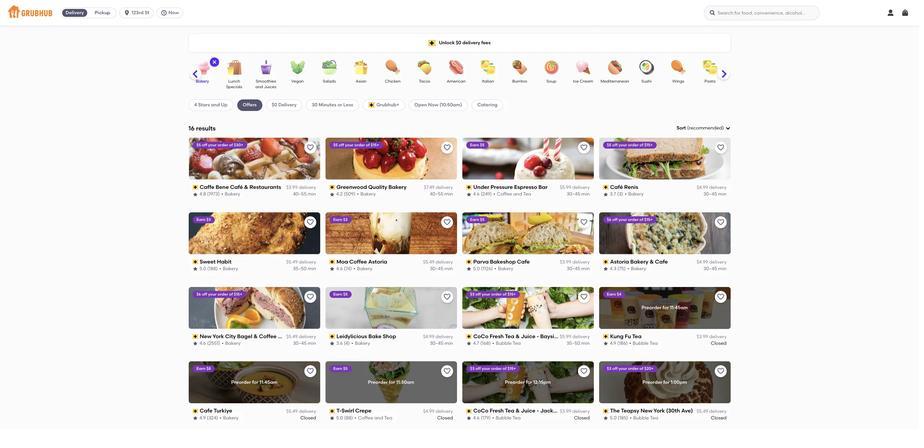 Task type: vqa. For each thing, say whether or not it's contained in the screenshot.


Task type: locate. For each thing, give the bounding box(es) containing it.
for for turkiye
[[252, 380, 258, 385]]

1 vertical spatial preorder for 11:45am
[[231, 380, 277, 385]]

bagel
[[237, 333, 252, 340]]

• bubble tea for the teapsy new york (30th ave)
[[630, 415, 658, 421]]

• bakery down "bene"
[[221, 191, 240, 197]]

star icon image for greenwood quality bakery
[[329, 192, 335, 197]]

greenwood quality bakery logo image
[[325, 138, 457, 180]]

star icon image left 4.6 (179) at the bottom right of the page
[[466, 416, 471, 421]]

save this restaurant button for greenwood quality bakery
[[441, 142, 453, 154]]

subscription pass image for parva bakeshop cafe
[[466, 260, 472, 264]]

earn for kung fu tea
[[607, 292, 616, 297]]

soup image
[[540, 60, 563, 75]]

0 horizontal spatial 11:45am
[[259, 380, 277, 385]]

$3 off your order of $15+ down (168)
[[470, 367, 516, 371]]

of for café renis
[[640, 143, 643, 147]]

0 horizontal spatial 40–55
[[293, 191, 307, 197]]

save this restaurant button for caffe bene café & restaurants
[[304, 142, 316, 154]]

• right (168)
[[492, 341, 494, 346]]

0 vertical spatial $5.99 delivery
[[560, 185, 590, 190]]

off for café renis
[[612, 143, 618, 147]]

0 vertical spatial coco
[[473, 333, 488, 340]]

juice left jackson
[[521, 408, 535, 414]]

astoria up 4.3 (75)
[[610, 259, 629, 265]]

star icon image for the teapsy new york (30th ave)
[[603, 416, 608, 421]]

caffe bene café & restaurants  logo image
[[189, 138, 320, 180]]

0 vertical spatial $5.99
[[560, 185, 571, 190]]

1 vertical spatial $3 off your order of $15+
[[470, 367, 516, 371]]

bubble for kung fu tea
[[633, 341, 649, 346]]

2 juice from the top
[[521, 408, 535, 414]]

0 horizontal spatial grubhub plus flag logo image
[[368, 103, 375, 108]]

crepe
[[355, 408, 371, 414]]

1 vertical spatial 35–50 min
[[567, 341, 590, 346]]

bar
[[538, 184, 548, 190]]

1 horizontal spatial 35–50
[[567, 341, 580, 346]]

1 horizontal spatial 35–50 min
[[567, 341, 590, 346]]

2 coco from the top
[[473, 408, 488, 414]]

the
[[610, 408, 620, 414]]

0 vertical spatial 35–50 min
[[293, 266, 316, 272]]

1 horizontal spatial york
[[654, 408, 665, 414]]

(2551)
[[207, 341, 220, 346]]

save this restaurant button for astoria bakery & cafe
[[715, 216, 727, 228]]

$7.49 delivery
[[424, 185, 453, 190]]

0 vertical spatial delivery
[[66, 10, 84, 16]]

svg image inside field
[[725, 126, 731, 131]]

$5.99 for coco fresh tea & juice - bayside
[[560, 334, 571, 340]]

$6 off your order of $15+ for bakery
[[607, 217, 653, 222]]

earn $3 down 4.2
[[333, 217, 348, 222]]

$7.49
[[424, 185, 434, 190]]

cafe up 4.9 (324) in the bottom of the page
[[200, 408, 212, 414]]

0 vertical spatial preorder for 11:45am
[[642, 305, 688, 311]]

save this restaurant image
[[306, 144, 314, 152], [443, 144, 451, 152], [306, 218, 314, 226], [717, 218, 725, 226], [306, 293, 314, 301], [306, 368, 314, 376], [443, 368, 451, 376], [580, 368, 588, 376]]

0 horizontal spatial café
[[230, 184, 243, 190]]

closed
[[711, 341, 727, 346], [300, 415, 316, 421], [437, 415, 453, 421], [574, 415, 590, 421], [711, 415, 727, 421]]

(509)
[[344, 191, 355, 197]]

star icon image left 3.7 on the top of page
[[603, 192, 608, 197]]

star icon image left 3.6
[[329, 341, 335, 346]]

under
[[473, 184, 489, 190]]

• down fu
[[629, 341, 631, 346]]

2 40–55 min from the left
[[430, 191, 453, 197]]

0 vertical spatial • coffee and tea
[[493, 191, 531, 197]]

of for the teapsy new york (30th ave)
[[640, 367, 643, 371]]

1 40–55 from the left
[[293, 191, 307, 197]]

off for the teapsy new york (30th ave)
[[612, 367, 618, 371]]

bubble down kung fu tea
[[633, 341, 649, 346]]

(168)
[[480, 341, 491, 346]]

30–45
[[567, 191, 580, 197], [704, 191, 717, 197], [430, 266, 443, 272], [567, 266, 580, 272], [704, 266, 717, 272], [293, 341, 307, 346], [430, 341, 443, 346]]

• coffee and tea down the under pressure espresso bar
[[493, 191, 531, 197]]

• coffee and tea for espresso
[[493, 191, 531, 197]]

1 horizontal spatial preorder for 11:45am
[[642, 305, 688, 311]]

$6 down 3.7 on the top of page
[[607, 217, 611, 222]]

30–45 min
[[567, 191, 590, 197], [704, 191, 727, 197], [430, 266, 453, 272], [567, 266, 590, 272], [704, 266, 727, 272], [293, 341, 316, 346], [430, 341, 453, 346]]

• bubble tea right (179) at the bottom right of the page
[[492, 415, 521, 421]]

• right (179) at the bottom right of the page
[[492, 415, 494, 421]]

svg image inside now button
[[161, 10, 167, 16]]

star icon image left 4.9 (186)
[[603, 341, 608, 346]]

earn $5 for under
[[470, 143, 484, 147]]

• right (188)
[[219, 266, 221, 272]]

1 vertical spatial fresh
[[490, 408, 504, 414]]

• right (249)
[[493, 191, 495, 197]]

1 $5.99 delivery from the top
[[560, 185, 590, 190]]

• for t-swirl crepe
[[355, 415, 356, 421]]

& down 'preorder for 12:15pm'
[[516, 408, 520, 414]]

1 - from the top
[[537, 333, 539, 340]]

coco up 4.7 (168) at the right
[[473, 333, 488, 340]]

new up 4.6 (2551)
[[200, 333, 211, 340]]

your for coco fresh tea & juice - jackson heights
[[482, 367, 490, 371]]

$5 off your order of $15+ for café
[[607, 143, 653, 147]]

1 horizontal spatial delivery
[[278, 102, 297, 108]]

& down astoria bakery & cafe logo
[[650, 259, 654, 265]]

1 juice from the top
[[521, 333, 535, 340]]

2 $5.99 from the top
[[560, 334, 571, 340]]

earn
[[470, 143, 479, 147], [196, 217, 205, 222], [333, 217, 342, 222], [470, 217, 479, 222], [333, 292, 342, 297], [607, 292, 616, 297], [196, 367, 205, 371], [333, 367, 342, 371]]

min for astoria bakery & cafe
[[718, 266, 727, 272]]

star icon image
[[193, 192, 198, 197], [329, 192, 335, 197], [466, 192, 471, 197], [603, 192, 608, 197], [193, 267, 198, 272], [329, 267, 335, 272], [466, 267, 471, 272], [603, 267, 608, 272], [193, 341, 198, 346], [329, 341, 335, 346], [466, 341, 471, 346], [603, 341, 608, 346], [193, 416, 198, 421], [329, 416, 335, 421], [466, 416, 471, 421], [603, 416, 608, 421]]

and
[[255, 85, 263, 89], [211, 102, 220, 108], [513, 191, 522, 197], [374, 415, 383, 421]]

$3 down 4.9 (186)
[[607, 367, 611, 371]]

star icon image left 5.0 (88)
[[329, 416, 335, 421]]

american image
[[445, 60, 468, 75]]

save this restaurant image
[[580, 144, 588, 152], [717, 144, 725, 152], [443, 218, 451, 226], [580, 218, 588, 226], [443, 293, 451, 301], [580, 293, 588, 301], [717, 293, 725, 301], [717, 368, 725, 376]]

$6 off your order of $15+
[[607, 217, 653, 222], [196, 292, 242, 297]]

1 horizontal spatial earn $3
[[333, 217, 348, 222]]

4.6 left (179) at the bottom right of the page
[[473, 415, 480, 421]]

1 vertical spatial delivery
[[278, 102, 297, 108]]

1 $5 off your order of $15+ from the left
[[333, 143, 379, 147]]

pasta
[[705, 79, 716, 84]]

pasta image
[[699, 60, 722, 75]]

$5.49 delivery
[[286, 259, 316, 265], [423, 259, 453, 265], [286, 334, 316, 340], [286, 409, 316, 414], [697, 409, 727, 414]]

1 horizontal spatial new
[[641, 408, 652, 414]]

5.0 down t-
[[336, 415, 343, 421]]

$5.49 for moa coffee astoria
[[423, 259, 434, 265]]

4.2 (509)
[[336, 191, 355, 197]]

4.7 (168)
[[473, 341, 491, 346]]

• bakery down astoria bakery & cafe
[[627, 266, 646, 272]]

2 earn $3 from the left
[[333, 217, 348, 222]]

$5.49 delivery for sweet habit
[[286, 259, 316, 265]]

0 vertical spatial -
[[537, 333, 539, 340]]

1 vertical spatial 11:45am
[[259, 380, 277, 385]]

star icon image left 4.6 (249)
[[466, 192, 471, 197]]

ice cream
[[573, 79, 593, 84]]

1 horizontal spatial $0
[[456, 40, 461, 46]]

None field
[[677, 125, 731, 132]]

5.0 (1126)
[[473, 266, 493, 272]]

min for sweet habit
[[308, 266, 316, 272]]

1:00pm
[[671, 380, 687, 385]]

sort
[[677, 125, 686, 131]]

0 horizontal spatial cafe
[[200, 408, 212, 414]]

1 vertical spatial juice
[[521, 408, 535, 414]]

cafe turkiye
[[200, 408, 232, 414]]

• down teapsy
[[630, 415, 632, 421]]

save this restaurant image for sweet habit
[[306, 218, 314, 226]]

• bakery down bakeshop
[[494, 266, 513, 272]]

& right bagel
[[254, 333, 258, 340]]

delivery for cafe turkiye
[[299, 409, 316, 414]]

star icon image left 4.2
[[329, 192, 335, 197]]

grubhub plus flag logo image left grubhub+
[[368, 103, 375, 108]]

svg image
[[887, 9, 895, 17], [901, 9, 909, 17], [124, 10, 130, 16], [212, 59, 217, 65]]

• right (1126)
[[494, 266, 496, 272]]

italian image
[[476, 60, 500, 75]]

pressure
[[491, 184, 513, 190]]

coco
[[473, 333, 488, 340], [473, 408, 488, 414]]

offers
[[243, 102, 257, 108]]

delivery left pickup
[[66, 10, 84, 16]]

• down "bene"
[[221, 191, 223, 197]]

1 vertical spatial • coffee and tea
[[355, 415, 392, 421]]

(4)
[[344, 341, 350, 346]]

$4.99 for t-swirl crepe
[[423, 409, 434, 414]]

earn for under pressure espresso bar
[[470, 143, 479, 147]]

• for greenwood quality bakery
[[357, 191, 359, 197]]

1 horizontal spatial $5 off your order of $15+
[[607, 143, 653, 147]]

tacos image
[[413, 60, 436, 75]]

cafe right bakeshop
[[517, 259, 530, 265]]

0 horizontal spatial york
[[213, 333, 224, 340]]

star icon image left 4.6 (2551)
[[193, 341, 198, 346]]

0 vertical spatial new
[[200, 333, 211, 340]]

earn for moa coffee astoria
[[333, 217, 342, 222]]

- left jackson
[[537, 408, 539, 414]]

4
[[194, 102, 197, 108]]

$0
[[456, 40, 461, 46], [272, 102, 277, 108]]

moa coffee astoria logo image
[[325, 212, 457, 254]]

delivery for greenwood quality bakery
[[436, 185, 453, 190]]

grubhub plus flag logo image
[[428, 40, 436, 46], [368, 103, 375, 108]]

• right (3)
[[625, 191, 627, 197]]

delivery for new york city bagel & coffee house
[[299, 334, 316, 340]]

heights
[[564, 408, 584, 414]]

habit
[[217, 259, 232, 265]]

$5.49
[[286, 259, 298, 265], [423, 259, 434, 265], [286, 334, 298, 340], [286, 409, 298, 414], [697, 409, 708, 414]]

off for caffe bene café & restaurants
[[202, 143, 207, 147]]

$3 down 4.2 (509) on the left top of page
[[343, 217, 348, 222]]

5.0 (88)
[[336, 415, 353, 421]]

wings
[[672, 79, 684, 84]]

0 horizontal spatial astoria
[[368, 259, 387, 265]]

min for café renis
[[718, 191, 727, 197]]

0 horizontal spatial 35–50
[[293, 266, 307, 272]]

1 vertical spatial coco
[[473, 408, 488, 414]]

123rd st
[[132, 10, 149, 16]]

1 horizontal spatial • coffee and tea
[[493, 191, 531, 197]]

caffe bene café & restaurants
[[200, 184, 281, 190]]

bakery image
[[191, 60, 214, 75]]

1 horizontal spatial $6
[[607, 217, 611, 222]]

tea
[[523, 191, 531, 197], [505, 333, 514, 340], [632, 333, 642, 340], [513, 341, 521, 346], [650, 341, 658, 346], [505, 408, 514, 414], [384, 415, 392, 421], [513, 415, 521, 421], [650, 415, 658, 421]]

4.6 (74)
[[336, 266, 352, 272]]

$3.99 delivery for caffe bene café & restaurants
[[286, 185, 316, 190]]

juices
[[264, 85, 276, 89]]

now inside button
[[169, 10, 179, 16]]

pickup button
[[89, 8, 116, 18]]

star icon image for sweet habit
[[193, 267, 198, 272]]

fresh up (179) at the bottom right of the page
[[490, 408, 504, 414]]

1 $5.99 from the top
[[560, 185, 571, 190]]

4.6 down under
[[473, 191, 480, 197]]

delivery for moa coffee astoria
[[436, 259, 453, 265]]

• bakery for habit
[[219, 266, 238, 272]]

0 vertical spatial $6 off your order of $15+
[[607, 217, 653, 222]]

0 horizontal spatial earn $3
[[196, 217, 211, 222]]

1 horizontal spatial $6 off your order of $15+
[[607, 217, 653, 222]]

11:45am
[[670, 305, 688, 311], [259, 380, 277, 385]]

4.6 left (2551)
[[199, 341, 206, 346]]

30–45 for leidylicious bake shop
[[430, 341, 443, 346]]

30–45 for café renis
[[704, 191, 717, 197]]

2 40–55 from the left
[[430, 191, 443, 197]]

30–45 for under pressure espresso bar
[[567, 191, 580, 197]]

1 fresh from the top
[[490, 333, 504, 340]]

2 fresh from the top
[[490, 408, 504, 414]]

$5.49 delivery for the teapsy new york (30th ave)
[[697, 409, 727, 414]]

30–45 min for new york city bagel & coffee house
[[293, 341, 316, 346]]

new york city bagel & coffee house logo image
[[189, 287, 320, 329]]

1 horizontal spatial now
[[428, 102, 438, 108]]

star icon image left 4.3
[[603, 267, 608, 272]]

• bubble tea down the teapsy new york (30th ave)
[[630, 415, 658, 421]]

star icon image left 4.9 (324) in the bottom of the page
[[193, 416, 198, 421]]

your for new york city bagel & coffee house
[[208, 292, 217, 297]]

0 vertical spatial 4.9
[[610, 341, 616, 346]]

bubble down coco fresh tea & juice - bayside
[[496, 341, 512, 346]]

york up (2551)
[[213, 333, 224, 340]]

bakery for sweet habit
[[223, 266, 238, 272]]

0 horizontal spatial $5 off your order of $15+
[[333, 143, 379, 147]]

5.0 down the
[[610, 415, 617, 421]]

for for fu
[[663, 305, 669, 311]]

2 $5 off your order of $15+ from the left
[[607, 143, 653, 147]]

1 astoria from the left
[[368, 259, 387, 265]]

preorder for 11:45am for cafe turkiye
[[231, 380, 277, 385]]

lunch specials image
[[223, 60, 246, 75]]

• bakery down leidylicious bake shop
[[351, 341, 370, 346]]

1 horizontal spatial 11:45am
[[670, 305, 688, 311]]

0 vertical spatial juice
[[521, 333, 535, 340]]

off
[[202, 143, 207, 147], [339, 143, 344, 147], [612, 143, 618, 147], [612, 217, 618, 222], [202, 292, 207, 297], [476, 292, 481, 297], [476, 367, 481, 371], [612, 367, 618, 371]]

$3 down 4.7
[[470, 367, 475, 371]]

caffe
[[200, 184, 214, 190]]

earn $5 for parva
[[470, 217, 484, 222]]

35–50 for coco fresh tea & juice - bayside
[[567, 341, 580, 346]]

ave)
[[681, 408, 693, 414]]

and down 'smoothies'
[[255, 85, 263, 89]]

2 horizontal spatial svg image
[[725, 126, 731, 131]]

1 vertical spatial grubhub plus flag logo image
[[368, 103, 375, 108]]

• right (74)
[[354, 266, 355, 272]]

earn $4
[[607, 292, 621, 297]]

0 horizontal spatial • coffee and tea
[[355, 415, 392, 421]]

$5.99 delivery for coco fresh tea & juice - bayside
[[560, 334, 590, 340]]

now button
[[156, 8, 186, 18]]

0 vertical spatial now
[[169, 10, 179, 16]]

0 vertical spatial 11:45am
[[670, 305, 688, 311]]

0 vertical spatial $0
[[456, 40, 461, 46]]

1 vertical spatial york
[[654, 408, 665, 414]]

• bakery down turkiye
[[220, 415, 238, 421]]

subscription pass image for t-swirl crepe
[[329, 409, 335, 414]]

astoria down moa coffee astoria logo
[[368, 259, 387, 265]]

5.0 down parva
[[473, 266, 480, 272]]

$3.99 delivery
[[286, 185, 316, 190], [560, 259, 590, 265], [697, 334, 727, 340], [560, 409, 590, 414]]

1 horizontal spatial 40–55
[[430, 191, 443, 197]]

$15+ for coco fresh tea & juice - jackson heights
[[508, 367, 516, 371]]

1 vertical spatial 35–50
[[567, 341, 580, 346]]

coco fresh tea & juice - bayside logo image
[[462, 287, 594, 329]]

$4
[[617, 292, 621, 297]]

wings image
[[667, 60, 690, 75]]

save this restaurant button for coco fresh tea & juice - jackson heights
[[578, 366, 590, 378]]

1 vertical spatial $6 off your order of $15+
[[196, 292, 242, 297]]

- for bayside
[[537, 333, 539, 340]]

1 vertical spatial $6
[[196, 292, 201, 297]]

1 vertical spatial new
[[641, 408, 652, 414]]

1 café from the left
[[230, 184, 243, 190]]

• right (2551)
[[222, 341, 224, 346]]

1 horizontal spatial astoria
[[610, 259, 629, 265]]

juice left bayside
[[521, 333, 535, 340]]

subscription pass image
[[193, 185, 198, 190], [329, 185, 335, 190], [603, 260, 609, 264], [466, 334, 472, 339], [329, 409, 335, 414], [466, 409, 472, 414], [603, 409, 609, 414]]

star icon image left the 5.0 (1126)
[[466, 267, 471, 272]]

star icon image left 5.0 (188)
[[193, 267, 198, 272]]

0 horizontal spatial 40–55 min
[[293, 191, 316, 197]]

• right (4)
[[351, 341, 353, 346]]

0 horizontal spatial delivery
[[66, 10, 84, 16]]

swirl
[[342, 408, 354, 414]]

0 horizontal spatial preorder for 11:45am
[[231, 380, 277, 385]]

café
[[230, 184, 243, 190], [610, 184, 623, 190]]

subscription pass image
[[466, 185, 472, 190], [603, 185, 609, 190], [193, 260, 198, 264], [329, 260, 335, 264], [466, 260, 472, 264], [193, 334, 198, 339], [329, 334, 335, 339], [603, 334, 609, 339], [193, 409, 198, 414]]

fresh up (168)
[[490, 333, 504, 340]]

none field containing sort
[[677, 125, 731, 132]]

$3 off your order of $15+ down (1126)
[[470, 292, 516, 297]]

123rd st button
[[119, 8, 156, 18]]

$4.99 delivery for t-swirl crepe
[[423, 409, 453, 414]]

1 horizontal spatial 40–55 min
[[430, 191, 453, 197]]

chicken image
[[381, 60, 404, 75]]

4.9 down kung
[[610, 341, 616, 346]]

ice cream image
[[572, 60, 595, 75]]

$5 off your order of $15+
[[333, 143, 379, 147], [607, 143, 653, 147]]

delivery
[[66, 10, 84, 16], [278, 102, 297, 108]]

sweet
[[200, 259, 216, 265]]

1 40–55 min from the left
[[293, 191, 316, 197]]

0 horizontal spatial $6
[[196, 292, 201, 297]]

• bubble tea down fu
[[629, 341, 658, 346]]

subscription pass image for leidylicious bake shop
[[329, 334, 335, 339]]

$6 off your order of $15+ down (3)
[[607, 217, 653, 222]]

16
[[189, 124, 195, 132]]

subscription pass image for kung fu tea
[[603, 334, 609, 339]]

123rd
[[132, 10, 144, 16]]

& down coco fresh tea & juice - bayside logo
[[516, 333, 520, 340]]

new
[[200, 333, 211, 340], [641, 408, 652, 414]]

3.7 (3)
[[610, 191, 623, 197]]

• bakery down city at the bottom left of the page
[[222, 341, 241, 346]]

0 vertical spatial $3 off your order of $15+
[[470, 292, 516, 297]]

2 $5.99 delivery from the top
[[560, 334, 590, 340]]

• right (509)
[[357, 191, 359, 197]]

preorder
[[642, 305, 662, 311], [231, 380, 251, 385], [368, 380, 388, 385], [505, 380, 525, 385], [642, 380, 662, 385]]

1 vertical spatial 4.9
[[199, 415, 206, 421]]

0 horizontal spatial 35–50 min
[[293, 266, 316, 272]]

burritos image
[[508, 60, 531, 75]]

(1973)
[[207, 191, 220, 197]]

save this restaurant image for under pressure espresso bar
[[580, 144, 588, 152]]

$0 down the juices
[[272, 102, 277, 108]]

0 vertical spatial $6
[[607, 217, 611, 222]]

delivery down vegan
[[278, 102, 297, 108]]

$3.99 for parva bakeshop cafe
[[560, 259, 571, 265]]

1 vertical spatial $0
[[272, 102, 277, 108]]

earn $3 down 4.8
[[196, 217, 211, 222]]

0 horizontal spatial now
[[169, 10, 179, 16]]

and inside smoothies and juices
[[255, 85, 263, 89]]

0 horizontal spatial 4.9
[[199, 415, 206, 421]]

40–55
[[293, 191, 307, 197], [430, 191, 443, 197]]

order for café renis
[[628, 143, 639, 147]]

$3
[[206, 217, 211, 222], [343, 217, 348, 222], [470, 292, 475, 297], [470, 367, 475, 371], [607, 367, 611, 371]]

$0 right unlock
[[456, 40, 461, 46]]

save this restaurant button for café renis
[[715, 142, 727, 154]]

5.0
[[199, 266, 206, 272], [473, 266, 480, 272], [336, 415, 343, 421], [610, 415, 617, 421]]

1 horizontal spatial cafe
[[517, 259, 530, 265]]

3.6 (4)
[[336, 341, 350, 346]]

1 vertical spatial $5.99 delivery
[[560, 334, 590, 340]]

4.6 for new york city bagel & coffee house
[[199, 341, 206, 346]]

30–45 min for leidylicious bake shop
[[430, 341, 453, 346]]

now right open
[[428, 102, 438, 108]]

0 vertical spatial fresh
[[490, 333, 504, 340]]

york left (30th
[[654, 408, 665, 414]]

café up 3.7 (3)
[[610, 184, 623, 190]]

coffee left 'house'
[[259, 333, 277, 340]]

2 horizontal spatial cafe
[[655, 259, 668, 265]]

0 horizontal spatial svg image
[[161, 10, 167, 16]]

preorder for fresh
[[505, 380, 525, 385]]

2 $3 off your order of $15+ from the top
[[470, 367, 516, 371]]

bene
[[216, 184, 229, 190]]

• bakery down "greenwood quality bakery"
[[357, 191, 376, 197]]

2 - from the top
[[537, 408, 539, 414]]

smoothies and juices image
[[254, 60, 277, 75]]

shop
[[383, 333, 396, 340]]

• coffee and tea for crepe
[[355, 415, 392, 421]]

coffee down pressure
[[497, 191, 512, 197]]

$6 down 5.0 (188)
[[196, 292, 201, 297]]

1 horizontal spatial café
[[610, 184, 623, 190]]

$3 off your order of $20+
[[607, 367, 654, 371]]

1 earn $3 from the left
[[196, 217, 211, 222]]

• right (88)
[[355, 415, 356, 421]]

1 horizontal spatial grubhub plus flag logo image
[[428, 40, 436, 46]]

• bakery down renis
[[625, 191, 644, 197]]

bubble right (179) at the bottom right of the page
[[496, 415, 512, 421]]

asian image
[[350, 60, 373, 75]]

• down turkiye
[[220, 415, 221, 421]]

0 vertical spatial 35–50
[[293, 266, 307, 272]]

30–45 min for under pressure espresso bar
[[567, 191, 590, 197]]

5.0 down sweet
[[199, 266, 206, 272]]

1 vertical spatial $5.99
[[560, 334, 571, 340]]

0 horizontal spatial $6 off your order of $15+
[[196, 292, 242, 297]]

• bakery down habit
[[219, 266, 238, 272]]

star icon image for caffe bene café & restaurants
[[193, 192, 198, 197]]

save this restaurant image for coco fresh tea & juice - jackson heights
[[580, 368, 588, 376]]

delivery for coco fresh tea & juice - jackson heights
[[572, 409, 590, 414]]

30–45 for new york city bagel & coffee house
[[293, 341, 307, 346]]

35–50
[[293, 266, 307, 272], [567, 341, 580, 346]]

cafe down astoria bakery & cafe logo
[[655, 259, 668, 265]]

1 $3 off your order of $15+ from the top
[[470, 292, 516, 297]]

$5.99 delivery
[[560, 185, 590, 190], [560, 334, 590, 340]]

astoria bakery & cafe logo image
[[599, 212, 731, 254]]

1 coco from the top
[[473, 333, 488, 340]]

• right (75)
[[627, 266, 629, 272]]

• bakery for bene
[[221, 191, 240, 197]]

save this restaurant button for under pressure espresso bar
[[578, 142, 590, 154]]

coco up 4.6 (179) at the bottom right of the page
[[473, 408, 488, 414]]

- left bayside
[[537, 333, 539, 340]]

4.9 left the (324)
[[199, 415, 206, 421]]

4.9 (324)
[[199, 415, 218, 421]]

1 vertical spatial -
[[537, 408, 539, 414]]

now
[[169, 10, 179, 16], [428, 102, 438, 108]]

1 horizontal spatial 4.9
[[610, 341, 616, 346]]

min for new york city bagel & coffee house
[[308, 341, 316, 346]]

now right st
[[169, 10, 179, 16]]

$6 off your order of $15+ down (188)
[[196, 292, 242, 297]]

svg image
[[161, 10, 167, 16], [709, 10, 716, 16], [725, 126, 731, 131]]

$15+ for coco fresh tea & juice - bayside
[[508, 292, 516, 297]]

(
[[687, 125, 689, 131]]

• bubble tea down coco fresh tea & juice - bayside
[[492, 341, 521, 346]]

fresh
[[490, 333, 504, 340], [490, 408, 504, 414]]

lunch specials
[[226, 79, 242, 89]]

parva bakeshop cafe
[[473, 259, 530, 265]]

4.6 (2551)
[[199, 341, 220, 346]]

0 vertical spatial grubhub plus flag logo image
[[428, 40, 436, 46]]

astoria bakery & cafe
[[610, 259, 668, 265]]

4.9 (186)
[[610, 341, 628, 346]]

(1126)
[[481, 266, 493, 272]]

turkiye
[[214, 408, 232, 414]]



Task type: describe. For each thing, give the bounding box(es) containing it.
coco fresh tea & juice - bayside
[[473, 333, 561, 340]]

under pressure espresso bar
[[473, 184, 548, 190]]

2 café from the left
[[610, 184, 623, 190]]

your for greenwood quality bakery
[[345, 143, 353, 147]]

recommended
[[689, 125, 722, 131]]

30 minutes or less
[[312, 102, 353, 108]]

& for coco fresh tea & juice - jackson heights
[[516, 408, 520, 414]]

• for coco fresh tea & juice - bayside
[[492, 341, 494, 346]]

• bakery for coffee
[[354, 266, 372, 272]]

smoothies
[[256, 79, 276, 84]]

teapsy
[[621, 408, 639, 414]]

5.0 (185)
[[610, 415, 628, 421]]

)
[[722, 125, 724, 131]]

bakery for new york city bagel & coffee house
[[225, 341, 241, 346]]

the teapsy new york (30th ave)
[[610, 408, 693, 414]]

parva bakeshop cafe logo image
[[462, 212, 594, 254]]

smoothies and juices
[[255, 79, 276, 89]]

• bakery for bakery
[[627, 266, 646, 272]]

35–50 min for sweet habit
[[293, 266, 316, 272]]

renis
[[624, 184, 638, 190]]

Search for food, convenience, alcohol... search field
[[704, 6, 820, 20]]

$15+ for greenwood quality bakery
[[371, 143, 379, 147]]

$4.99 for astoria bakery & cafe
[[697, 259, 708, 265]]

greenwood quality bakery
[[337, 184, 407, 190]]

12:15pm
[[533, 380, 551, 385]]

30–45 for astoria bakery & cafe
[[704, 266, 717, 272]]

(88)
[[344, 415, 353, 421]]

preorder for 11:30am
[[368, 380, 414, 385]]

earn $8
[[196, 367, 211, 371]]

$5.99 delivery for under pressure espresso bar
[[560, 185, 590, 190]]

parva
[[473, 259, 489, 265]]

• for kung fu tea
[[629, 341, 631, 346]]

results
[[196, 124, 216, 132]]

3.7
[[610, 191, 616, 197]]

of for coco fresh tea & juice - jackson heights
[[503, 367, 507, 371]]

for for swirl
[[389, 380, 395, 385]]

$15+ for new york city bagel & coffee house
[[234, 292, 242, 297]]

(185)
[[618, 415, 628, 421]]

leidylicious bake shop
[[337, 333, 396, 340]]

4.6 (249)
[[473, 191, 492, 197]]

grubhub plus flag logo image for unlock $0 delivery fees
[[428, 40, 436, 46]]

vegan image
[[286, 60, 309, 75]]

4.8 (1973)
[[199, 191, 220, 197]]

• for moa coffee astoria
[[354, 266, 355, 272]]

coco fresh tea & juice - jackson heights
[[473, 408, 584, 414]]

$30+
[[234, 143, 243, 147]]

bakery for cafe turkiye
[[223, 415, 238, 421]]

$4.99 delivery for astoria bakery & cafe
[[697, 259, 727, 265]]

burritos
[[512, 79, 527, 84]]

save this restaurant button for moa coffee astoria
[[441, 216, 453, 228]]

star icon image for kung fu tea
[[603, 341, 608, 346]]

minutes
[[319, 102, 336, 108]]

sushi
[[642, 79, 652, 84]]

pickup
[[95, 10, 110, 16]]

(186)
[[617, 341, 628, 346]]

st
[[145, 10, 149, 16]]

$5.49 delivery for moa coffee astoria
[[423, 259, 453, 265]]

earn for cafe turkiye
[[196, 367, 205, 371]]

star icon image for t-swirl crepe
[[329, 416, 335, 421]]

salads
[[323, 79, 336, 84]]

30–45 for moa coffee astoria
[[430, 266, 443, 272]]

• for the teapsy new york (30th ave)
[[630, 415, 632, 421]]

0 horizontal spatial new
[[200, 333, 211, 340]]

$5.49 delivery for new york city bagel & coffee house
[[286, 334, 316, 340]]

off for greenwood quality bakery
[[339, 143, 344, 147]]

order for greenwood quality bakery
[[354, 143, 365, 147]]

(249)
[[481, 191, 492, 197]]

delivery for leidylicious bake shop
[[436, 334, 453, 340]]

$6 for new york city bagel & coffee house
[[196, 292, 201, 297]]

asian
[[356, 79, 366, 84]]

open now (10:50am)
[[414, 102, 462, 108]]

kung
[[610, 333, 624, 340]]

mediterranean image
[[603, 60, 626, 75]]

(10:50am)
[[440, 102, 462, 108]]

$4.99 for leidylicious bake shop
[[423, 334, 434, 340]]

city
[[225, 333, 236, 340]]

main navigation navigation
[[0, 0, 919, 26]]

• for under pressure espresso bar
[[493, 191, 495, 197]]

sweet habit logo image
[[189, 212, 320, 254]]

$5.49 for new york city bagel & coffee house
[[286, 334, 298, 340]]

• for parva bakeshop cafe
[[494, 266, 496, 272]]

moa coffee astoria
[[337, 259, 387, 265]]

café renis logo image
[[599, 138, 731, 180]]

and right (88)
[[374, 415, 383, 421]]

bayside
[[540, 333, 561, 340]]

or
[[338, 102, 342, 108]]

bakery for caffe bene café & restaurants
[[225, 191, 240, 197]]

• for café renis
[[625, 191, 627, 197]]

specials
[[226, 85, 242, 89]]

bakery for parva bakeshop cafe
[[498, 266, 513, 272]]

2 astoria from the left
[[610, 259, 629, 265]]

preorder for 11:45am for kung fu tea
[[642, 305, 688, 311]]

unlock
[[439, 40, 455, 46]]

$15+ for astoria bakery & cafe
[[644, 217, 653, 222]]

save this restaurant button for sweet habit
[[304, 216, 316, 228]]

coffee down crepe
[[358, 415, 373, 421]]

$5.49 for cafe turkiye
[[286, 409, 298, 414]]

grubhub plus flag logo image for grubhub+
[[368, 103, 375, 108]]

$6 off your order of $15+ for york
[[196, 292, 242, 297]]

4.3
[[610, 266, 616, 272]]

save this restaurant image for astoria bakery & cafe
[[717, 218, 725, 226]]

under pressure espresso bar logo image
[[462, 138, 594, 180]]

save this restaurant button for kung fu tea
[[715, 291, 727, 303]]

sushi image
[[635, 60, 658, 75]]

save this restaurant image for café renis
[[717, 144, 725, 152]]

delivery for sweet habit
[[299, 259, 316, 265]]

leidylicious bake shop logo image
[[325, 287, 457, 329]]

star icon image for astoria bakery & cafe
[[603, 267, 608, 272]]

1 horizontal spatial svg image
[[709, 10, 716, 16]]

4.6 for under pressure espresso bar
[[473, 191, 480, 197]]

subscription pass image for coco fresh tea & juice - jackson heights
[[466, 409, 472, 414]]

less
[[343, 102, 353, 108]]

• for astoria bakery & cafe
[[627, 266, 629, 272]]

delivery for caffe bene café & restaurants
[[299, 185, 316, 190]]

save this restaurant button for t-swirl crepe
[[441, 366, 453, 378]]

save this restaurant image for cafe turkiye
[[306, 368, 314, 376]]

5.0 for t-
[[336, 415, 343, 421]]

and left up
[[211, 102, 220, 108]]

save this restaurant image for t-swirl crepe
[[443, 368, 451, 376]]

svg image inside 123rd st button
[[124, 10, 130, 16]]

5.0 (188)
[[199, 266, 218, 272]]

$15+ for café renis
[[644, 143, 653, 147]]

$5.49 for sweet habit
[[286, 259, 298, 265]]

preorder for turkiye
[[231, 380, 251, 385]]

star icon image for cafe turkiye
[[193, 416, 198, 421]]

coffee up (74)
[[349, 259, 367, 265]]

$3 down 4.8 (1973)
[[206, 217, 211, 222]]

& for coco fresh tea & juice - bayside
[[516, 333, 520, 340]]

• for cafe turkiye
[[220, 415, 221, 421]]

earn for parva bakeshop cafe
[[470, 217, 479, 222]]

mediterranean
[[601, 79, 629, 84]]

off for coco fresh tea & juice - bayside
[[476, 292, 481, 297]]

4.7
[[473, 341, 479, 346]]

subscription pass image for greenwood quality bakery
[[329, 185, 335, 190]]

save this restaurant button for cafe turkiye
[[304, 366, 316, 378]]

(179)
[[481, 415, 491, 421]]

and down the under pressure espresso bar
[[513, 191, 522, 197]]

0 horizontal spatial $0
[[272, 102, 277, 108]]

preorder for 12:15pm
[[505, 380, 551, 385]]

min for leidylicious bake shop
[[445, 341, 453, 346]]

chicken
[[385, 79, 401, 84]]

4 stars and up
[[194, 102, 228, 108]]

4.2
[[336, 191, 343, 197]]

café renis
[[610, 184, 638, 190]]

t-swirl crepe
[[337, 408, 371, 414]]

bakery for astoria bakery & cafe
[[631, 266, 646, 272]]

order for coco fresh tea & juice - jackson heights
[[491, 367, 502, 371]]

moa
[[337, 259, 348, 265]]

open
[[414, 102, 427, 108]]

quality
[[368, 184, 387, 190]]

delivery inside button
[[66, 10, 84, 16]]

catering
[[477, 102, 498, 108]]

$5.99 for under pressure espresso bar
[[560, 185, 571, 190]]

$5.49 for the teapsy new york (30th ave)
[[697, 409, 708, 414]]

0 vertical spatial york
[[213, 333, 224, 340]]

coco for coco fresh tea & juice - jackson heights
[[473, 408, 488, 414]]

ice
[[573, 79, 579, 84]]

delivery for coco fresh tea & juice - bayside
[[572, 334, 590, 340]]

subscription pass image for café renis
[[603, 185, 609, 190]]

espresso
[[514, 184, 537, 190]]

your for the teapsy new york (30th ave)
[[619, 367, 627, 371]]

fresh for coco fresh tea & juice - jackson heights
[[490, 408, 504, 414]]

stars
[[198, 102, 210, 108]]

11:30am
[[396, 380, 414, 385]]

your for caffe bene café & restaurants
[[208, 143, 217, 147]]

4.9 for cafe turkiye
[[199, 415, 206, 421]]

lunch
[[228, 79, 240, 84]]

• bubble tea for coco fresh tea & juice - bayside
[[492, 341, 521, 346]]

4.3 (75)
[[610, 266, 626, 272]]

sort ( recommended )
[[677, 125, 724, 131]]

• bakery for york
[[222, 341, 241, 346]]

your for astoria bakery & cafe
[[619, 217, 627, 222]]

min for caffe bene café & restaurants
[[308, 191, 316, 197]]

off for coco fresh tea & juice - jackson heights
[[476, 367, 481, 371]]

salads image
[[318, 60, 341, 75]]

(188)
[[207, 266, 218, 272]]

house
[[278, 333, 294, 340]]

up
[[221, 102, 228, 108]]

1 vertical spatial now
[[428, 102, 438, 108]]



